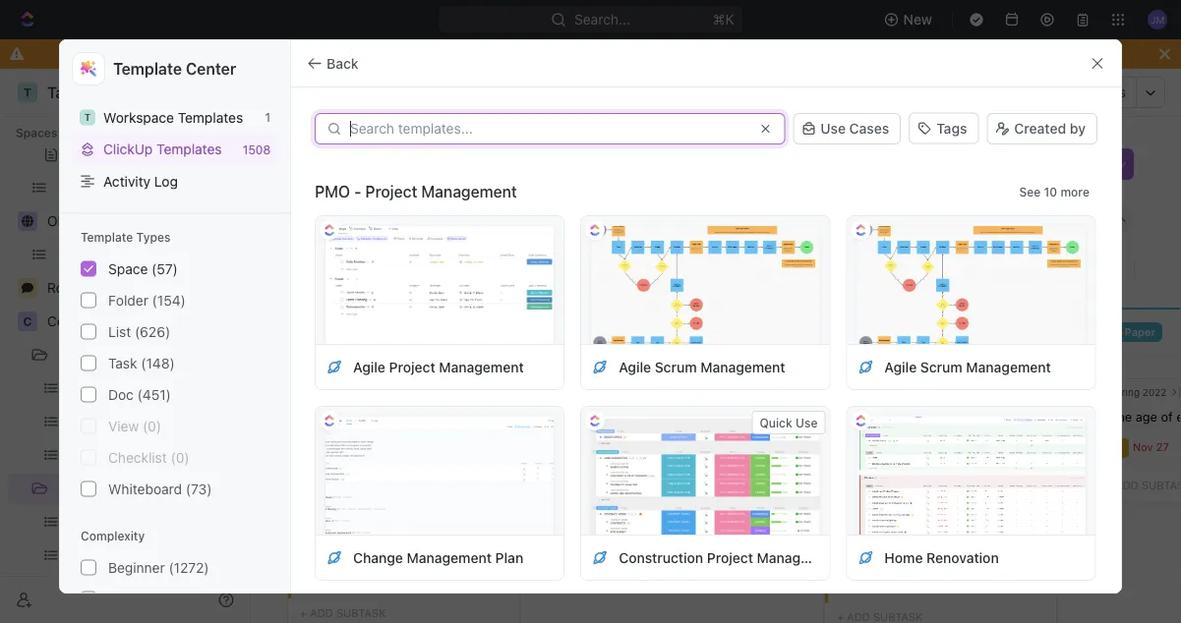 Task type: vqa. For each thing, say whether or not it's contained in the screenshot.
second row
no



Task type: describe. For each thing, give the bounding box(es) containing it.
(316)
[[192, 592, 226, 608]]

intermediate
[[108, 592, 189, 608]]

change
[[353, 550, 403, 566]]

spring 2022 up complete
[[841, 386, 899, 398]]

2021
[[84, 347, 115, 363]]

beginner (1272)
[[108, 560, 209, 576]]

pmo - project management
[[315, 183, 517, 201]]

what
[[841, 542, 873, 557]]

more
[[1061, 185, 1090, 199]]

workspace templates
[[103, 109, 243, 125]]

✍️
[[1111, 326, 1122, 338]]

want
[[431, 46, 463, 62]]

sidebar navigation
[[0, 69, 251, 624]]

0 horizontal spatial history
[[388, 519, 421, 530]]

2022 up complete
[[875, 386, 899, 398]]

(154)
[[152, 292, 186, 309]]

use cases button
[[794, 113, 902, 145]]

coursework for coursework
[[47, 313, 123, 330]]

2 scrum from the left
[[921, 359, 963, 375]]

3 agile from the left
[[885, 359, 917, 375]]

see 10 more
[[1020, 185, 1090, 199]]

fall 2021
[[59, 347, 115, 363]]

subtas
[[1143, 479, 1182, 492]]

management up '🪨 geology 101' at bottom
[[439, 359, 524, 375]]

spring up pmo
[[298, 147, 380, 180]]

plan
[[496, 550, 524, 566]]

t
[[84, 112, 91, 123]]

management left rocks on the right of the page
[[757, 550, 842, 566]]

spring 2022 inside 'sidebar' navigation
[[59, 481, 139, 497]]

0 horizontal spatial use
[[796, 416, 818, 430]]

types
[[136, 231, 171, 245]]

0 vertical spatial coursework link
[[263, 81, 368, 104]]

project for agile
[[389, 359, 436, 375]]

⌘k
[[713, 11, 735, 28]]

💯 exam
[[305, 326, 348, 338]]

the age of e
[[1110, 409, 1182, 424]]

spring 2022 up the age of e
[[1110, 386, 1168, 398]]

use inside dropdown button
[[821, 121, 846, 137]]

search button
[[844, 207, 921, 234]]

see 10 more button
[[1012, 180, 1098, 204]]

intermediate (316)
[[108, 592, 226, 608]]

add right +
[[310, 607, 333, 620]]

folder
[[108, 292, 149, 309]]

c
[[23, 315, 32, 329]]

templates for workspace templates
[[178, 109, 243, 125]]

template for template center
[[113, 60, 182, 78]]

change management plan
[[353, 550, 524, 566]]

🧪  geology lab 101
[[912, 519, 1002, 530]]

💯
[[305, 326, 316, 338]]

(57)
[[152, 261, 178, 277]]

browser
[[530, 46, 583, 62]]

clickup templates
[[103, 141, 222, 157]]

spring 2022 up the what
[[841, 519, 899, 530]]

folder (154)
[[108, 292, 186, 309]]

geology for 1
[[388, 386, 427, 398]]

study
[[902, 405, 936, 420]]

subtask down change
[[336, 607, 386, 620]]

task
[[108, 355, 137, 372]]

created by
[[1015, 121, 1086, 137]]

automations button
[[1035, 78, 1137, 107]]

template types
[[81, 231, 171, 245]]

hide button
[[925, 207, 985, 234]]

spring 2022 down want
[[405, 84, 485, 100]]

1 agile from the left
[[353, 359, 386, 375]]

2 agile scrum management from the left
[[885, 359, 1052, 375]]

complete
[[841, 405, 899, 420]]

observatory link
[[47, 206, 238, 237]]

Beginner (1272) checkbox
[[81, 561, 96, 576]]

board
[[485, 212, 524, 228]]

tara shultz's workspace, , element
[[80, 109, 96, 125]]

✍️  paper
[[1111, 326, 1157, 338]]

you
[[404, 46, 428, 62]]

agile project management
[[353, 359, 524, 375]]

Search templates... text field
[[350, 121, 746, 137]]

new
[[904, 11, 933, 28]]

0
[[641, 326, 648, 339]]

⚡️
[[574, 326, 585, 338]]

management up quick on the right of the page
[[701, 359, 786, 375]]

lab
[[967, 519, 984, 530]]

your
[[916, 542, 943, 557]]

created by button
[[988, 113, 1098, 145]]

(626)
[[135, 324, 170, 340]]

use cases
[[821, 121, 890, 137]]

subtask for 🪨 geology 101
[[336, 474, 386, 487]]

Search tasks... text field
[[980, 253, 1135, 283]]

hide button
[[934, 256, 976, 280]]

to
[[466, 46, 480, 62]]

add subtask for 🪨 geology 101
[[310, 474, 386, 487]]

list for list
[[421, 212, 445, 228]]

0 vertical spatial ↩️
[[912, 386, 923, 398]]

(73)
[[186, 481, 212, 498]]

(0) for view (0)
[[143, 418, 161, 435]]

pmo
[[315, 183, 350, 201]]

spring down you
[[405, 84, 447, 100]]

assignment
[[857, 326, 920, 338]]

2022 inside 'sidebar' navigation
[[105, 481, 139, 497]]

spring up exam 1
[[304, 386, 335, 398]]

1508
[[243, 142, 271, 156]]

coursework /
[[287, 84, 376, 100]]

doc (451)
[[108, 387, 171, 403]]

workspace
[[103, 109, 174, 125]]

⚡️ quiz
[[574, 326, 612, 338]]

0 vertical spatial exam
[[319, 326, 348, 338]]

tags
[[937, 120, 968, 136]]

created
[[1015, 121, 1067, 137]]

2022 up rocks on the right of the page
[[875, 519, 899, 530]]

list (626)
[[108, 324, 170, 340]]

quick use button
[[752, 411, 826, 435]]

1 up 1508
[[265, 110, 271, 124]]

+
[[300, 607, 307, 620]]

2 agile from the left
[[619, 359, 652, 375]]

2022 down to
[[451, 84, 485, 100]]

📑  assignment
[[842, 326, 920, 338]]

activity
[[103, 173, 151, 189]]

created by button
[[988, 113, 1098, 145]]

share button
[[965, 77, 1026, 108]]

(1272)
[[169, 560, 209, 576]]

clickup
[[103, 141, 153, 157]]

geology for rocks
[[925, 519, 964, 530]]

add subtas
[[1116, 479, 1182, 492]]

1 vertical spatial coursework link
[[47, 306, 238, 338]]



Task type: locate. For each thing, give the bounding box(es) containing it.
0 horizontal spatial 102
[[424, 519, 441, 530]]

coursework down back 'button'
[[287, 84, 363, 100]]

0 horizontal spatial list
[[108, 324, 131, 340]]

1 horizontal spatial agile
[[619, 359, 652, 375]]

1 horizontal spatial coursework
[[287, 84, 363, 100]]

coursework up fall 2021
[[47, 313, 123, 330]]

1 horizontal spatial use
[[821, 121, 846, 137]]

0 vertical spatial ↩️ history 102
[[912, 386, 978, 398]]

0 vertical spatial list
[[421, 212, 445, 228]]

use right quick on the right of the page
[[796, 416, 818, 430]]

add subtask for ↩️ history 102
[[848, 474, 924, 487]]

enable
[[688, 46, 732, 62]]

template down observatory
[[81, 231, 133, 245]]

1 vertical spatial coursework
[[47, 313, 123, 330]]

templates up activity log button
[[157, 141, 222, 157]]

spring up +
[[304, 519, 335, 530]]

list link
[[417, 207, 445, 234]]

2 horizontal spatial agile
[[885, 359, 917, 375]]

0 horizontal spatial coursework
[[47, 313, 123, 330]]

1 horizontal spatial add subtask
[[848, 474, 924, 487]]

-
[[354, 183, 362, 201]]

1 vertical spatial project
[[389, 359, 436, 375]]

search
[[870, 212, 915, 228]]

templates
[[178, 109, 243, 125], [157, 141, 222, 157]]

of
[[1162, 409, 1174, 424]]

2 vertical spatial hide
[[942, 261, 968, 275]]

1 horizontal spatial scrum
[[921, 359, 963, 375]]

0 horizontal spatial coursework link
[[47, 306, 238, 338]]

management
[[422, 183, 517, 201], [439, 359, 524, 375], [701, 359, 786, 375], [967, 359, 1052, 375], [407, 550, 492, 566], [757, 550, 842, 566]]

add left "subtas"
[[1116, 479, 1139, 492]]

log
[[154, 173, 178, 189]]

0 vertical spatial template
[[113, 60, 182, 78]]

management up guide!
[[967, 359, 1052, 375]]

geology right 🧪
[[925, 519, 964, 530]]

🪨 geology 101
[[374, 386, 445, 398]]

1 vertical spatial use
[[796, 416, 818, 430]]

template center
[[113, 60, 236, 78]]

share
[[976, 84, 1014, 100]]

1 up + add subtask
[[311, 569, 317, 584]]

0 vertical spatial hide
[[742, 46, 772, 62]]

1 vertical spatial templates
[[157, 141, 222, 157]]

subtask down exam 1
[[336, 474, 386, 487]]

0 horizontal spatial add subtask
[[310, 474, 386, 487]]

0 vertical spatial coursework
[[287, 84, 363, 100]]

1 horizontal spatial history
[[925, 386, 959, 398]]

spring inside 'sidebar' navigation
[[59, 481, 102, 497]]

paper
[[1125, 326, 1157, 338]]

↩️ up study
[[912, 386, 923, 398]]

1 vertical spatial hide
[[949, 212, 979, 228]]

coursework inside 'sidebar' navigation
[[47, 313, 123, 330]]

exam left change
[[304, 537, 336, 552]]

(0) right view
[[143, 418, 161, 435]]

spring 2022 up exam 1
[[304, 386, 362, 398]]

view (0)
[[108, 418, 161, 435]]

notifications?
[[587, 46, 675, 62]]

coursework link
[[263, 81, 368, 104], [47, 306, 238, 338]]

1 vertical spatial list
[[108, 324, 131, 340]]

1 horizontal spatial list
[[421, 212, 445, 228]]

construction
[[619, 550, 704, 566]]

agile down 0
[[619, 359, 652, 375]]

history up change
[[388, 519, 421, 530]]

1 vertical spatial ↩️
[[374, 519, 385, 530]]

10
[[1045, 185, 1058, 199]]

0 vertical spatial (0)
[[143, 418, 161, 435]]

spring up the what
[[841, 519, 872, 530]]

2022 up "age"
[[1143, 386, 1168, 398]]

agile scrum management
[[619, 359, 786, 375], [885, 359, 1052, 375]]

1 vertical spatial (0)
[[171, 450, 190, 466]]

0 horizontal spatial agile scrum management
[[619, 359, 786, 375]]

coursework for coursework /
[[287, 84, 363, 100]]

1 horizontal spatial spring 2022 link
[[380, 81, 490, 104]]

subtask for ↩️ history 102
[[874, 474, 924, 487]]

spring 2022 up -
[[298, 147, 460, 180]]

(0) for checklist (0)
[[171, 450, 190, 466]]

this
[[776, 46, 800, 62]]

2022 up change
[[337, 519, 362, 530]]

project right construction
[[707, 550, 754, 566]]

hide down hide dropdown button
[[942, 261, 968, 275]]

overview
[[324, 212, 385, 228]]

exam 1
[[304, 405, 346, 420]]

construction project management
[[619, 550, 842, 566]]

spring 2022
[[405, 84, 485, 100], [298, 147, 460, 180], [304, 386, 362, 398], [841, 386, 899, 398], [1110, 386, 1168, 398], [59, 481, 139, 497], [304, 519, 362, 530], [841, 519, 899, 530]]

spaces
[[16, 126, 57, 140]]

1 agile scrum management from the left
[[619, 359, 786, 375]]

1 horizontal spatial 101
[[987, 519, 1002, 530]]

management left plan
[[407, 550, 492, 566]]

back button
[[299, 48, 371, 79]]

0 horizontal spatial geology
[[388, 386, 427, 398]]

spring 2022 down checklist
[[59, 481, 139, 497]]

2022 left 🪨
[[337, 386, 362, 398]]

board link
[[481, 207, 524, 234]]

doc
[[108, 387, 134, 403]]

whiteboard (73)
[[108, 481, 212, 498]]

101 right lab
[[987, 519, 1002, 530]]

spring up complexity
[[59, 481, 102, 497]]

0 horizontal spatial (0)
[[143, 418, 161, 435]]

1 scrum from the left
[[655, 359, 697, 375]]

0 vertical spatial history
[[925, 386, 959, 398]]

agile up 🪨
[[353, 359, 386, 375]]

exam right 💯 at the left bottom
[[319, 326, 348, 338]]

tags button
[[910, 112, 980, 145]]

1 vertical spatial history
[[388, 519, 421, 530]]

spring up complete
[[841, 386, 872, 398]]

geology
[[388, 386, 427, 398], [925, 519, 964, 530]]

templates down center
[[178, 109, 243, 125]]

📑
[[842, 326, 854, 338]]

beginner
[[108, 560, 165, 576]]

2 add subtask from the left
[[848, 474, 924, 487]]

exam for exam
[[304, 537, 336, 552]]

0 vertical spatial 101
[[430, 386, 445, 398]]

exam for exam 1
[[304, 405, 336, 420]]

0 horizontal spatial agile
[[353, 359, 386, 375]]

use cases button
[[794, 111, 902, 147]]

automations
[[1045, 84, 1127, 100]]

spring
[[405, 84, 447, 100], [298, 147, 380, 180], [304, 386, 335, 398], [841, 386, 872, 398], [1110, 386, 1141, 398], [59, 481, 102, 497], [304, 519, 335, 530], [841, 519, 872, 530]]

history
[[925, 386, 959, 398], [388, 519, 421, 530]]

🪨
[[374, 386, 385, 398]]

home renovation
[[885, 550, 1000, 566]]

1 horizontal spatial agile scrum management
[[885, 359, 1052, 375]]

1 horizontal spatial (0)
[[171, 450, 190, 466]]

template
[[113, 60, 182, 78], [81, 231, 133, 245]]

do
[[382, 46, 400, 62]]

template for template types
[[81, 231, 133, 245]]

search...
[[575, 11, 631, 28]]

spring 2022 link down want
[[380, 81, 490, 104]]

history up guide!
[[925, 386, 959, 398]]

customize
[[1015, 212, 1084, 228]]

101 down 'agile project management'
[[430, 386, 445, 398]]

spring 2022 link down checklist
[[59, 473, 187, 505]]

new button
[[877, 4, 945, 35]]

(0) up (73)
[[171, 450, 190, 466]]

add subtask up 🧪
[[848, 474, 924, 487]]

hide left this
[[742, 46, 772, 62]]

2 vertical spatial project
[[707, 550, 754, 566]]

1 add subtask from the left
[[310, 474, 386, 487]]

globe image
[[22, 216, 33, 227]]

0 vertical spatial geology
[[388, 386, 427, 398]]

1 horizontal spatial 102
[[961, 386, 978, 398]]

cases
[[850, 121, 890, 137]]

tags button
[[910, 112, 980, 144]]

None checkbox
[[81, 261, 96, 277], [81, 293, 96, 309], [81, 387, 96, 403], [81, 482, 96, 498], [81, 261, 96, 277], [81, 293, 96, 309], [81, 387, 96, 403], [81, 482, 96, 498]]

1 vertical spatial exam
[[304, 405, 336, 420]]

↩️ history 102 up change
[[374, 519, 441, 530]]

1 horizontal spatial geology
[[925, 519, 964, 530]]

agile down assignment
[[885, 359, 917, 375]]

0 vertical spatial project
[[366, 183, 418, 201]]

spring 2022 up change
[[304, 519, 362, 530]]

add
[[310, 474, 333, 487], [848, 474, 871, 487], [1116, 479, 1139, 492], [310, 607, 333, 620]]

1 vertical spatial 101
[[987, 519, 1002, 530]]

2022 up pmo - project management
[[386, 147, 454, 180]]

1 horizontal spatial coursework link
[[263, 81, 368, 104]]

add up the what
[[848, 474, 871, 487]]

↩️ up change
[[374, 519, 385, 530]]

0 vertical spatial templates
[[178, 109, 243, 125]]

renovation
[[927, 550, 1000, 566]]

hide up hide button
[[949, 212, 979, 228]]

(451)
[[137, 387, 171, 403]]

1 vertical spatial geology
[[925, 519, 964, 530]]

enable
[[483, 46, 527, 62]]

by
[[1071, 121, 1086, 137]]

what rocks your world?
[[841, 542, 988, 557]]

0 vertical spatial 102
[[961, 386, 978, 398]]

0 horizontal spatial spring 2022 link
[[59, 473, 187, 505]]

None checkbox
[[81, 324, 96, 340], [81, 356, 96, 372], [81, 419, 96, 435], [81, 450, 96, 466], [81, 324, 96, 340], [81, 356, 96, 372], [81, 419, 96, 435], [81, 450, 96, 466]]

project right -
[[366, 183, 418, 201]]

complexity
[[81, 530, 145, 544]]

geology right 🪨
[[388, 386, 427, 398]]

observatory
[[47, 213, 126, 229]]

2 vertical spatial exam
[[304, 537, 336, 552]]

exam down 💯 exam
[[304, 405, 336, 420]]

coursework, , element
[[18, 312, 37, 332]]

0 horizontal spatial ↩️ history 102
[[374, 519, 441, 530]]

0 horizontal spatial scrum
[[655, 359, 697, 375]]

list for list (626)
[[108, 324, 131, 340]]

project up '🪨 geology 101' at bottom
[[389, 359, 436, 375]]

1 down exam 1
[[311, 437, 317, 451]]

template up workspace
[[113, 60, 182, 78]]

agile scrum management down 3
[[885, 359, 1052, 375]]

project for construction
[[707, 550, 754, 566]]

subtask
[[336, 474, 386, 487], [874, 474, 924, 487], [336, 607, 386, 620]]

management up board link
[[422, 183, 517, 201]]

3
[[949, 326, 956, 339]]

1 vertical spatial ↩️ history 102
[[374, 519, 441, 530]]

scrum
[[655, 359, 697, 375], [921, 359, 963, 375]]

use left cases at right top
[[821, 121, 846, 137]]

↩️ history 102
[[912, 386, 978, 398], [374, 519, 441, 530]]

0 horizontal spatial ↩️
[[374, 519, 385, 530]]

0 vertical spatial spring 2022 link
[[380, 81, 490, 104]]

hide inside dropdown button
[[949, 212, 979, 228]]

agile scrum management down 0
[[619, 359, 786, 375]]

spring up the
[[1110, 386, 1141, 398]]

templates for clickup templates
[[157, 141, 222, 157]]

list
[[421, 212, 445, 228], [108, 324, 131, 340]]

center
[[186, 60, 236, 78]]

1 horizontal spatial ↩️
[[912, 386, 923, 398]]

space (57)
[[108, 261, 178, 277]]

subtask up 🧪
[[874, 474, 924, 487]]

hide inside button
[[942, 261, 968, 275]]

102 up change management plan
[[424, 519, 441, 530]]

world?
[[946, 542, 988, 557]]

1 vertical spatial spring 2022 link
[[59, 473, 187, 505]]

101
[[430, 386, 445, 398], [987, 519, 1002, 530]]

quick use
[[760, 416, 818, 430]]

customize button
[[989, 207, 1089, 234]]

add subtask down exam 1
[[310, 474, 386, 487]]

2022 down checklist
[[105, 481, 139, 497]]

1 horizontal spatial ↩️ history 102
[[912, 386, 978, 398]]

1
[[265, 110, 271, 124], [340, 405, 346, 420], [311, 437, 317, 451], [311, 569, 317, 584]]

home
[[885, 550, 924, 566]]

add down exam 1
[[310, 474, 333, 487]]

0 vertical spatial use
[[821, 121, 846, 137]]

hide
[[742, 46, 772, 62], [949, 212, 979, 228], [942, 261, 968, 275]]

1 vertical spatial template
[[81, 231, 133, 245]]

↩️ history 102 up guide!
[[912, 386, 978, 398]]

0 horizontal spatial 101
[[430, 386, 445, 398]]

activity log button
[[72, 165, 279, 197]]

quiz
[[588, 326, 612, 338]]

list up 2021
[[108, 324, 131, 340]]

overview link
[[320, 207, 385, 234]]

1 vertical spatial 102
[[424, 519, 441, 530]]

102 up guide!
[[961, 386, 978, 398]]

1 down 💯 exam
[[340, 405, 346, 420]]

list down pmo - project management
[[421, 212, 445, 228]]

102
[[961, 386, 978, 398], [424, 519, 441, 530]]



